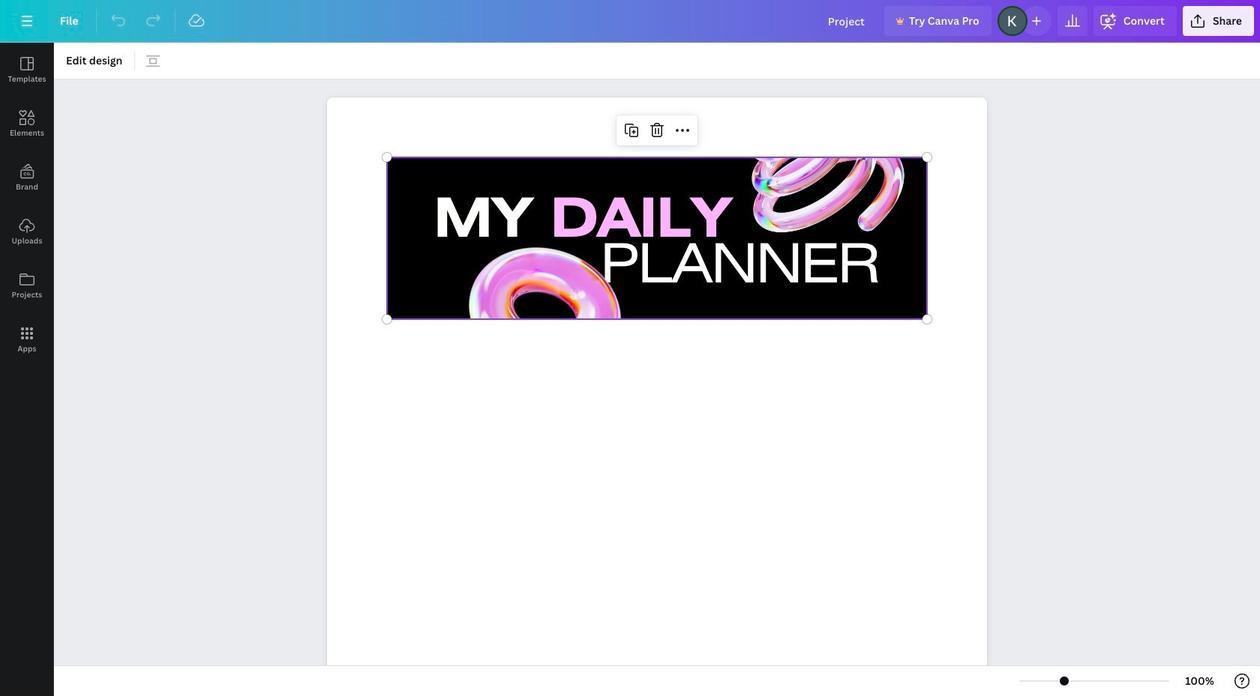 Task type: vqa. For each thing, say whether or not it's contained in the screenshot.
this
no



Task type: describe. For each thing, give the bounding box(es) containing it.
Design title text field
[[816, 6, 878, 36]]

main menu bar
[[0, 0, 1260, 43]]



Task type: locate. For each thing, give the bounding box(es) containing it.
None text field
[[327, 90, 987, 697]]

side panel tab list
[[0, 43, 54, 367]]

Zoom button
[[1176, 670, 1224, 694]]



